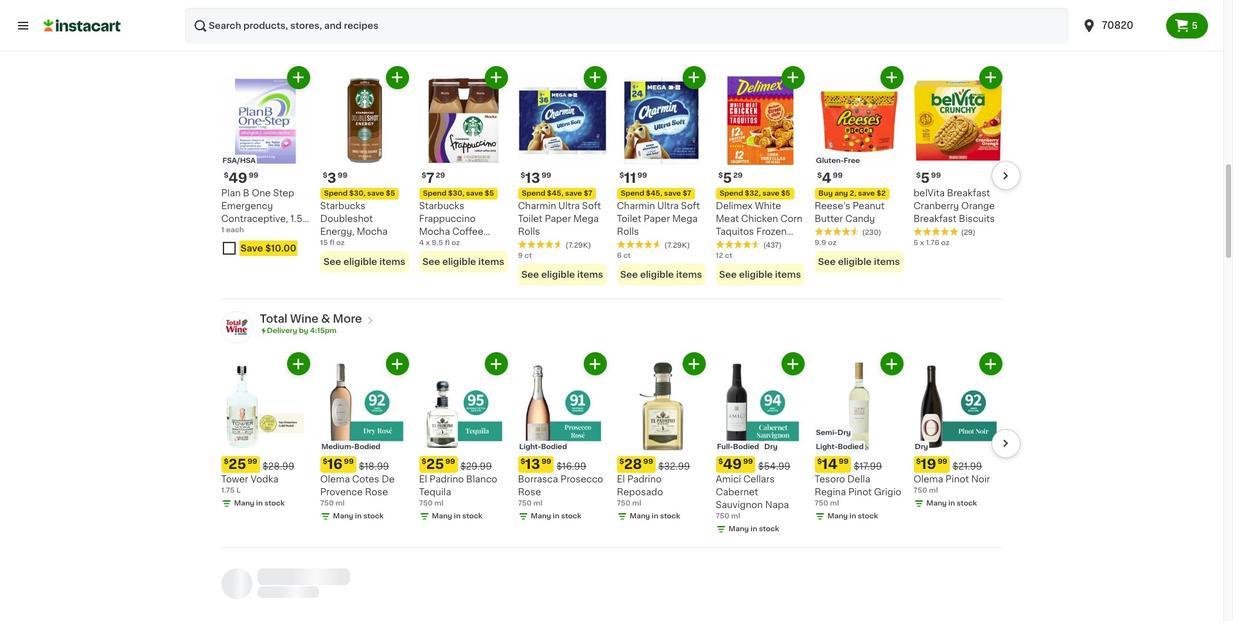 Task type: locate. For each thing, give the bounding box(es) containing it.
many for el padrino blanco tequila
[[432, 513, 452, 520]]

1.75
[[221, 488, 235, 495]]

many in stock for reposado
[[630, 513, 681, 520]]

$ 25 99 up tequila
[[422, 458, 455, 472]]

$16.99
[[557, 463, 586, 472]]

many in stock for cabernet
[[729, 526, 779, 533]]

1 save from the left
[[367, 190, 384, 197]]

2 (7.29k) from the left
[[665, 242, 690, 249]]

see for 7
[[423, 257, 440, 266]]

step
[[273, 189, 294, 198]]

$5 for 7
[[485, 190, 494, 197]]

$ 49 99
[[224, 171, 259, 185], [719, 458, 753, 472]]

12
[[716, 252, 723, 259]]

plan b one step emergency contraceptive, 1.5 mg, tablet
[[221, 189, 303, 236]]

ct for 5
[[725, 252, 733, 259]]

stock for olema cotes de provence rose
[[363, 513, 384, 520]]

cotes
[[352, 475, 379, 484]]

free
[[844, 157, 860, 164]]

2 mocha from the left
[[419, 227, 450, 236]]

0 horizontal spatial ct
[[525, 252, 532, 259]]

many in stock down reposado
[[630, 513, 681, 520]]

$45,
[[547, 190, 564, 197], [646, 190, 663, 197]]

soft inside product group
[[681, 202, 700, 211]]

1 horizontal spatial $45,
[[646, 190, 663, 197]]

olema down the 19
[[914, 475, 944, 484]]

29 up spend $32, save $5
[[734, 172, 743, 179]]

1 horizontal spatial 4
[[822, 171, 832, 185]]

see for 11
[[620, 270, 638, 279]]

1 horizontal spatial $ 49 99
[[719, 458, 753, 472]]

29 for 7
[[436, 172, 445, 179]]

pinot down della
[[849, 488, 872, 497]]

1 x from the left
[[426, 239, 430, 247]]

mocha
[[357, 227, 388, 236], [419, 227, 450, 236]]

99 inside 'element'
[[445, 459, 455, 466]]

1 (7.29k) from the left
[[566, 242, 591, 249]]

in for reposado
[[652, 513, 659, 520]]

starbucks doubleshot energy, mocha 15 fl oz
[[320, 202, 388, 247]]

2 charmin from the left
[[617, 202, 655, 211]]

2 padrino from the left
[[627, 475, 662, 484]]

1 paper from the left
[[545, 214, 571, 223]]

2 light- from the left
[[816, 444, 838, 451]]

see eligible items button down snacks
[[716, 264, 805, 286]]

ct right 12
[[725, 252, 733, 259]]

1 rose from the left
[[365, 488, 388, 497]]

1 horizontal spatial 25
[[426, 458, 444, 472]]

tesoro
[[815, 475, 845, 484]]

1 25 from the left
[[229, 458, 246, 472]]

1 horizontal spatial toilet
[[617, 214, 642, 223]]

rose
[[365, 488, 388, 497], [518, 488, 541, 497]]

reese's
[[815, 202, 851, 211]]

buy
[[819, 190, 833, 197]]

eligible for 13
[[541, 270, 575, 279]]

1 spend $30, save $5 from the left
[[324, 190, 395, 197]]

1 $30, from the left
[[349, 190, 366, 197]]

charmin inside product group
[[617, 202, 655, 211]]

0 horizontal spatial rolls
[[518, 227, 540, 236]]

$ 25 99 inside $25.99 original price: $28.99 element
[[224, 458, 257, 472]]

1 horizontal spatial light-bodied
[[816, 444, 864, 451]]

0 horizontal spatial mocha
[[357, 227, 388, 236]]

1 horizontal spatial mocha
[[419, 227, 450, 236]]

many down l
[[234, 501, 255, 508]]

1 horizontal spatial charmin ultra soft toilet paper mega rolls
[[617, 202, 700, 236]]

pinot down $19.99 original price: $21.99 element
[[946, 475, 969, 484]]

see eligible items
[[324, 257, 405, 266], [423, 257, 504, 266], [818, 257, 900, 266], [522, 270, 603, 279], [620, 270, 702, 279], [719, 270, 801, 279]]

2 x from the left
[[920, 239, 924, 247]]

spend up the delimex
[[720, 190, 743, 197]]

spend $30, save $5 up frappuccino
[[423, 190, 494, 197]]

see down 6 ct
[[620, 270, 638, 279]]

light-bodied down semi-dry
[[816, 444, 864, 451]]

1 horizontal spatial 29
[[734, 172, 743, 179]]

add image for el padrino blanco tequila
[[488, 356, 504, 372]]

biscuits
[[959, 214, 995, 223]]

spend $30, save $5 up doubleshot
[[324, 190, 395, 197]]

$ 19 99
[[916, 458, 948, 472]]

3 save from the left
[[565, 190, 582, 197]]

in down tower vodka 1.75 l
[[256, 501, 263, 508]]

spend for 11
[[621, 190, 644, 197]]

$ inside '$ 11 99'
[[620, 172, 624, 179]]

ml inside el padrino blanco tequila 750 ml
[[435, 501, 444, 508]]

0 horizontal spatial mega
[[574, 214, 599, 223]]

many down olema pinot noir 750 ml
[[927, 501, 947, 508]]

1 soft from the left
[[582, 202, 601, 211]]

0 horizontal spatial charmin
[[518, 202, 556, 211]]

5
[[1192, 21, 1198, 30], [723, 171, 732, 185], [921, 171, 930, 185], [914, 239, 919, 247]]

0 horizontal spatial toilet
[[518, 214, 543, 223]]

99 inside '$ 16 99'
[[344, 459, 354, 466]]

1 $45, from the left
[[547, 190, 564, 197]]

el inside el padrino reposado 750 ml
[[617, 475, 625, 484]]

mocha down doubleshot
[[357, 227, 388, 236]]

mocha up 9.5
[[419, 227, 450, 236]]

9.9 oz
[[815, 239, 837, 247]]

$ 13 99 inside $13.99 original price: $16.99 element
[[521, 458, 552, 472]]

1 vertical spatial $ 13 99
[[521, 458, 552, 472]]

2 $ 13 99 from the top
[[521, 458, 552, 472]]

3 bodied from the left
[[733, 444, 759, 451]]

many for tower vodka
[[234, 501, 255, 508]]

4 spend from the left
[[621, 190, 644, 197]]

$ 11 99
[[620, 171, 647, 185]]

el
[[419, 475, 427, 484], [617, 475, 625, 484]]

1 horizontal spatial paper
[[644, 214, 670, 223]]

item carousel region containing 49
[[203, 66, 1020, 293]]

$ 16 99
[[323, 458, 354, 472]]

$ 25 99
[[224, 458, 257, 472], [422, 458, 455, 472]]

item carousel region
[[203, 66, 1020, 293], [203, 353, 1020, 543]]

see eligible items button down the (230)
[[815, 251, 904, 273]]

$7
[[584, 190, 593, 197], [683, 190, 692, 197]]

0 horizontal spatial ultra
[[559, 202, 580, 211]]

many down borrasca prosecco rose 750 ml
[[531, 513, 551, 520]]

2 toilet from the left
[[617, 214, 642, 223]]

padrino up tequila
[[430, 475, 464, 484]]

1 29 from the left
[[436, 172, 445, 179]]

product group
[[221, 66, 310, 261], [320, 66, 409, 273], [419, 66, 508, 273], [518, 66, 607, 286], [617, 66, 706, 286], [716, 66, 805, 286], [815, 66, 904, 273], [914, 66, 1002, 248], [221, 353, 310, 510], [320, 353, 409, 522], [419, 353, 508, 522], [518, 353, 607, 522], [617, 353, 706, 522], [716, 353, 805, 535], [815, 353, 904, 522], [914, 353, 1002, 510]]

stock down el padrino blanco tequila 750 ml on the left of page
[[462, 513, 483, 520]]

see eligible items button for 5
[[716, 264, 805, 286]]

0 horizontal spatial $5
[[386, 190, 395, 197]]

ct right the 6
[[624, 252, 631, 259]]

ct
[[525, 252, 532, 259], [624, 252, 631, 259], [725, 252, 733, 259]]

ml
[[929, 488, 938, 495], [336, 501, 345, 508], [435, 501, 444, 508], [534, 501, 543, 508], [632, 501, 641, 508], [830, 501, 839, 508], [731, 513, 740, 520]]

fl
[[330, 239, 335, 247], [445, 239, 450, 247]]

see eligible items for 5
[[719, 270, 801, 279]]

olema inside olema pinot noir 750 ml
[[914, 475, 944, 484]]

ct right 9
[[525, 252, 532, 259]]

charmin ultra soft toilet paper mega rolls down '$ 11 99' at the right top of page
[[617, 202, 700, 236]]

1 vertical spatial $ 49 99
[[719, 458, 753, 472]]

13
[[525, 171, 540, 185], [525, 458, 540, 472]]

0 horizontal spatial paper
[[545, 214, 571, 223]]

1 starbucks from the left
[[320, 202, 366, 211]]

ml down tequila
[[435, 501, 444, 508]]

0 horizontal spatial $ 25 99
[[224, 458, 257, 472]]

many in stock for rose
[[531, 513, 582, 520]]

padrino inside el padrino blanco tequila 750 ml
[[430, 475, 464, 484]]

add image
[[290, 70, 306, 86], [587, 70, 603, 86], [983, 70, 999, 86], [488, 356, 504, 372], [587, 356, 603, 372], [785, 356, 801, 372], [884, 356, 900, 372]]

2 horizontal spatial $5
[[781, 190, 791, 197]]

el for 28
[[617, 475, 625, 484]]

1 horizontal spatial x
[[920, 239, 924, 247]]

1 horizontal spatial spend $45, save $7
[[621, 190, 692, 197]]

750 down provence
[[320, 501, 334, 508]]

light- up 'borrasca'
[[519, 444, 541, 451]]

25 inside "$25.99 original price: $29.99" 'element'
[[426, 458, 444, 472]]

see eligible items for 11
[[620, 270, 702, 279]]

0 horizontal spatial pinot
[[849, 488, 872, 497]]

see eligible items button down starbucks doubleshot energy, mocha 15 fl oz
[[320, 251, 409, 273]]

oz down coffee
[[452, 239, 460, 247]]

belvita
[[914, 189, 945, 198]]

rose down cotes
[[365, 488, 388, 497]]

taquitos
[[716, 227, 754, 236]]

6
[[617, 252, 622, 259]]

2 $30, from the left
[[448, 190, 465, 197]]

see down drink
[[423, 257, 440, 266]]

$ inside $ 7 29
[[422, 172, 426, 179]]

2 ct from the left
[[624, 252, 631, 259]]

$19.99 original price: $21.99 element
[[914, 457, 1002, 474]]

0 horizontal spatial $30,
[[349, 190, 366, 197]]

el inside el padrino blanco tequila 750 ml
[[419, 475, 427, 484]]

light-bodied up $13.99 original price: $16.99 element
[[519, 444, 567, 451]]

ml down $ 19 99
[[929, 488, 938, 495]]

99 inside $ 5 99
[[931, 172, 941, 179]]

olema inside olema cotes de provence rose 750 ml
[[320, 475, 350, 484]]

0 horizontal spatial fl
[[330, 239, 335, 247]]

stock down borrasca prosecco rose 750 ml
[[561, 513, 582, 520]]

0 vertical spatial $ 13 99
[[521, 171, 552, 185]]

1 el from the left
[[419, 475, 427, 484]]

add image for belvita breakfast cranberry orange breakfast biscuits
[[983, 70, 999, 86]]

1 ct from the left
[[525, 252, 532, 259]]

x
[[426, 239, 430, 247], [920, 239, 924, 247]]

breakfast
[[947, 189, 990, 198], [914, 214, 957, 223]]

x left 9.5
[[426, 239, 430, 247]]

6 ct
[[617, 252, 631, 259]]

1 horizontal spatial (7.29k)
[[665, 242, 690, 249]]

many for amici cellars cabernet sauvignon napa
[[729, 526, 749, 533]]

bodied up $13.99 original price: $16.99 element
[[541, 444, 567, 451]]

0 horizontal spatial (7.29k)
[[566, 242, 591, 249]]

0 horizontal spatial $7
[[584, 190, 593, 197]]

in down olema cotes de provence rose 750 ml
[[355, 513, 362, 520]]

$30, up frappuccino
[[448, 190, 465, 197]]

items for 13
[[577, 270, 603, 279]]

1 charmin from the left
[[518, 202, 556, 211]]

2 spend $30, save $5 from the left
[[423, 190, 494, 197]]

29 inside $ 7 29
[[436, 172, 445, 179]]

2 olema from the left
[[914, 475, 944, 484]]

product group containing 3
[[320, 66, 409, 273]]

0 vertical spatial breakfast
[[947, 189, 990, 198]]

$30, for 7
[[448, 190, 465, 197]]

see eligible items button down 4 x 9.5 fl oz at the left top of the page
[[419, 251, 508, 273]]

ultra for 11
[[658, 202, 679, 211]]

fees
[[291, 42, 307, 49]]

see
[[324, 257, 341, 266], [423, 257, 440, 266], [818, 257, 836, 266], [522, 270, 539, 279], [620, 270, 638, 279], [719, 270, 737, 279]]

food
[[716, 240, 739, 249]]

0 horizontal spatial spend $30, save $5
[[324, 190, 395, 197]]

2 spend from the left
[[423, 190, 447, 197]]

$32,
[[745, 190, 761, 197]]

starbucks for starbucks doubleshot energy, mocha 15 fl oz
[[320, 202, 366, 211]]

fl right 15
[[330, 239, 335, 247]]

de
[[382, 475, 395, 484]]

1 light- from the left
[[519, 444, 541, 451]]

many down tequila
[[432, 513, 452, 520]]

$10.00
[[265, 244, 296, 253]]

1 13 from the top
[[525, 171, 540, 185]]

rolls up 9 ct on the top left of the page
[[518, 227, 540, 236]]

eligible for 4
[[838, 257, 872, 266]]

ml inside 'amici cellars cabernet sauvignon napa 750 ml'
[[731, 513, 740, 520]]

ml down sauvignon
[[731, 513, 740, 520]]

many for borrasca prosecco rose
[[531, 513, 551, 520]]

bodied up $14.99 original price: $17.99 element
[[838, 444, 864, 451]]

items for 11
[[676, 270, 702, 279]]

1 horizontal spatial pinot
[[946, 475, 969, 484]]

1 horizontal spatial rolls
[[617, 227, 639, 236]]

charmin down '$ 11 99' at the right top of page
[[617, 202, 655, 211]]

1 horizontal spatial $30,
[[448, 190, 465, 197]]

0 horizontal spatial padrino
[[430, 475, 464, 484]]

2 $5 from the left
[[485, 190, 494, 197]]

spend for 3
[[324, 190, 348, 197]]

mocha inside starbucks frappuccino mocha coffee drink
[[419, 227, 450, 236]]

1 $ 13 99 from the top
[[521, 171, 552, 185]]

1 ultra from the left
[[559, 202, 580, 211]]

soft for 13
[[582, 202, 601, 211]]

starbucks inside starbucks doubleshot energy, mocha 15 fl oz
[[320, 202, 366, 211]]

2 el from the left
[[617, 475, 625, 484]]

$28.99
[[263, 463, 294, 472]]

1 $7 from the left
[[584, 190, 593, 197]]

0 horizontal spatial 25
[[229, 458, 246, 472]]

see eligible items for 3
[[324, 257, 405, 266]]

$7 inside product group
[[683, 190, 692, 197]]

1 mocha from the left
[[357, 227, 388, 236]]

on
[[308, 42, 318, 49]]

paper
[[545, 214, 571, 223], [644, 214, 670, 223]]

1 spend from the left
[[324, 190, 348, 197]]

in down el padrino blanco tequila 750 ml on the left of page
[[454, 513, 461, 520]]

many for olema pinot noir
[[927, 501, 947, 508]]

fl inside starbucks doubleshot energy, mocha 15 fl oz
[[330, 239, 335, 247]]

eligible for 3
[[343, 257, 377, 266]]

oz down energy,
[[336, 239, 345, 247]]

light-bodied
[[519, 444, 567, 451], [816, 444, 864, 451]]

see for 3
[[324, 257, 341, 266]]

4 save from the left
[[664, 190, 681, 197]]

product group containing 14
[[815, 353, 904, 522]]

see eligible items down starbucks doubleshot energy, mocha 15 fl oz
[[324, 257, 405, 266]]

$25.99 original price: $28.99 element
[[221, 457, 310, 474]]

many in stock for regina
[[828, 513, 878, 520]]

many in stock down sauvignon
[[729, 526, 779, 533]]

1 each
[[221, 227, 244, 234]]

2 13 from the top
[[525, 458, 540, 472]]

el down 28
[[617, 475, 625, 484]]

save for 5
[[763, 190, 780, 197]]

see eligible items button down 6 ct
[[617, 264, 706, 286]]

0 horizontal spatial 29
[[436, 172, 445, 179]]

$ inside $ 19 99
[[916, 459, 921, 466]]

0 vertical spatial 13
[[525, 171, 540, 185]]

25 inside $25.99 original price: $28.99 element
[[229, 458, 246, 472]]

0 horizontal spatial light-
[[519, 444, 541, 451]]

padrino up reposado
[[627, 475, 662, 484]]

many down reposado
[[630, 513, 650, 520]]

delimex white meat chicken corn taquitos frozen food snacks
[[716, 202, 803, 249]]

2 $7 from the left
[[683, 190, 692, 197]]

tower vodka 1.75 l
[[221, 475, 279, 495]]

$ 25 99 for padrino
[[422, 458, 455, 472]]

2 rolls from the left
[[617, 227, 639, 236]]

1 fl from the left
[[330, 239, 335, 247]]

in down "tesoro della regina pinot grigio 750 ml"
[[850, 513, 856, 520]]

2 ultra from the left
[[658, 202, 679, 211]]

0 horizontal spatial x
[[426, 239, 430, 247]]

see eligible items down snacks
[[719, 270, 801, 279]]

70820 button
[[1082, 8, 1159, 44]]

el up tequila
[[419, 475, 427, 484]]

1 olema from the left
[[320, 475, 350, 484]]

70820
[[1102, 21, 1134, 30]]

1 horizontal spatial dry
[[838, 430, 851, 437]]

charmin
[[518, 202, 556, 211], [617, 202, 655, 211]]

1 $5 from the left
[[386, 190, 395, 197]]

2 $45, from the left
[[646, 190, 663, 197]]

25 up tower
[[229, 458, 246, 472]]

1 spend $45, save $7 from the left
[[522, 190, 593, 197]]

5 save from the left
[[763, 190, 780, 197]]

see eligible items button for 7
[[419, 251, 508, 273]]

starbucks up frappuccino
[[419, 202, 464, 211]]

1 horizontal spatial spend $30, save $5
[[423, 190, 494, 197]]

many in stock down olema cotes de provence rose 750 ml
[[333, 513, 384, 520]]

$ 49 99 up b on the left top of page
[[224, 171, 259, 185]]

see eligible items button down 9 ct on the top left of the page
[[518, 264, 607, 286]]

b
[[243, 189, 250, 198]]

★★★★★
[[815, 227, 860, 236], [815, 227, 860, 236], [914, 227, 959, 236], [914, 227, 959, 236], [518, 240, 563, 249], [518, 240, 563, 249], [617, 240, 662, 249], [617, 240, 662, 249], [716, 240, 761, 249], [716, 240, 761, 249]]

in for 1.75
[[256, 501, 263, 508]]

&
[[321, 314, 330, 324]]

13 for 28
[[525, 458, 540, 472]]

1 vertical spatial 4
[[419, 239, 424, 247]]

see down 12 ct
[[719, 270, 737, 279]]

1 horizontal spatial padrino
[[627, 475, 662, 484]]

1 oz from the left
[[336, 239, 345, 247]]

eligible for 5
[[739, 270, 773, 279]]

1 vertical spatial breakfast
[[914, 214, 957, 223]]

1 toilet from the left
[[518, 214, 543, 223]]

0 vertical spatial item carousel region
[[203, 66, 1020, 293]]

many in stock down borrasca prosecco rose 750 ml
[[531, 513, 582, 520]]

amici cellars cabernet sauvignon napa 750 ml
[[716, 475, 789, 520]]

0 horizontal spatial rose
[[365, 488, 388, 497]]

1 horizontal spatial light-
[[816, 444, 838, 451]]

0 vertical spatial 49
[[229, 171, 247, 185]]

1 horizontal spatial olema
[[914, 475, 944, 484]]

many down regina on the bottom right of page
[[828, 513, 848, 520]]

in for blanco
[[454, 513, 461, 520]]

many in stock down tower vodka 1.75 l
[[234, 501, 285, 508]]

2 fl from the left
[[445, 239, 450, 247]]

2 rose from the left
[[518, 488, 541, 497]]

semi-dry
[[816, 430, 851, 437]]

item carousel region containing 25
[[203, 353, 1020, 543]]

see eligible items button
[[320, 251, 409, 273], [419, 251, 508, 273], [815, 251, 904, 273], [518, 264, 607, 286], [617, 264, 706, 286], [716, 264, 805, 286]]

29 inside '$ 5 29'
[[734, 172, 743, 179]]

2 horizontal spatial ct
[[725, 252, 733, 259]]

many in stock down "tesoro della regina pinot grigio 750 ml"
[[828, 513, 878, 520]]

5 spend from the left
[[720, 190, 743, 197]]

toilet inside product group
[[617, 214, 642, 223]]

3 $5 from the left
[[781, 190, 791, 197]]

in for rose
[[553, 513, 560, 520]]

$30, for 3
[[349, 190, 366, 197]]

1 horizontal spatial ultra
[[658, 202, 679, 211]]

semi-
[[816, 430, 838, 437]]

breakfast down cranberry
[[914, 214, 957, 223]]

many in stock for 1.75
[[234, 501, 285, 508]]

see for 4
[[818, 257, 836, 266]]

1 horizontal spatial soft
[[681, 202, 700, 211]]

$14.99 original price: $17.99 element
[[815, 457, 904, 474]]

25 up tequila
[[426, 458, 444, 472]]

$45, for 13
[[547, 190, 564, 197]]

della
[[848, 475, 871, 484]]

2 mega from the left
[[672, 214, 698, 223]]

see down 9.9 oz
[[818, 257, 836, 266]]

$49.99 original price: $54.99 element
[[716, 457, 805, 474]]

see eligible items down the (230)
[[818, 257, 900, 266]]

0 horizontal spatial el
[[419, 475, 427, 484]]

energy,
[[320, 227, 354, 236]]

750 down reposado
[[617, 501, 631, 508]]

pinot inside olema pinot noir 750 ml
[[946, 475, 969, 484]]

0 horizontal spatial $45,
[[547, 190, 564, 197]]

0 horizontal spatial olema
[[320, 475, 350, 484]]

29
[[436, 172, 445, 179], [734, 172, 743, 179]]

spend $45, save $7 inside product group
[[621, 190, 692, 197]]

0 horizontal spatial charmin ultra soft toilet paper mega rolls
[[518, 202, 601, 236]]

49 up plan at top
[[229, 171, 247, 185]]

dry
[[838, 430, 851, 437], [765, 444, 778, 451], [915, 444, 928, 451]]

1 horizontal spatial fl
[[445, 239, 450, 247]]

add image for tesoro della regina pinot grigio
[[884, 356, 900, 372]]

ml inside olema cotes de provence rose 750 ml
[[336, 501, 345, 508]]

4 up 'buy' at the top of page
[[822, 171, 832, 185]]

charmin for 11
[[617, 202, 655, 211]]

plan
[[221, 189, 241, 198]]

dry up $54.99
[[765, 444, 778, 451]]

starbucks inside starbucks frappuccino mocha coffee drink
[[419, 202, 464, 211]]

$30, up doubleshot
[[349, 190, 366, 197]]

0 vertical spatial 4
[[822, 171, 832, 185]]

charmin ultra soft toilet paper mega rolls up 9 ct on the top left of the page
[[518, 202, 601, 236]]

stock for amici cellars cabernet sauvignon napa
[[759, 526, 779, 533]]

7
[[426, 171, 435, 185]]

0 horizontal spatial soft
[[582, 202, 601, 211]]

olema up provence
[[320, 475, 350, 484]]

$16.99 original price: $18.99 element
[[320, 457, 409, 474]]

cabernet
[[716, 488, 758, 497]]

1 padrino from the left
[[430, 475, 464, 484]]

see eligible items button for 3
[[320, 251, 409, 273]]

0 horizontal spatial 4
[[419, 239, 424, 247]]

many in stock for blanco
[[432, 513, 483, 520]]

0 horizontal spatial starbucks
[[320, 202, 366, 211]]

soft for 11
[[681, 202, 700, 211]]

tesoro della regina pinot grigio 750 ml
[[815, 475, 902, 508]]

add image
[[389, 70, 405, 86], [488, 70, 504, 86], [686, 70, 702, 86], [785, 70, 801, 86], [884, 70, 900, 86], [290, 356, 306, 372], [389, 356, 405, 372], [686, 356, 702, 372], [983, 356, 999, 372]]

$ 5 29
[[719, 171, 743, 185]]

3 spend from the left
[[522, 190, 546, 197]]

1 horizontal spatial $ 25 99
[[422, 458, 455, 472]]

1 mega from the left
[[574, 214, 599, 223]]

3 ct from the left
[[725, 252, 733, 259]]

2 save from the left
[[466, 190, 483, 197]]

750 down 'borrasca'
[[518, 501, 532, 508]]

1 horizontal spatial el
[[617, 475, 625, 484]]

$ 49 99 up amici
[[719, 458, 753, 472]]

2 25 from the left
[[426, 458, 444, 472]]

1 charmin ultra soft toilet paper mega rolls from the left
[[518, 202, 601, 236]]

product group containing 28
[[617, 353, 706, 522]]

4 left 9.5
[[419, 239, 424, 247]]

mega for 13
[[574, 214, 599, 223]]

$ 5 99
[[916, 171, 941, 185]]

in for cabernet
[[751, 526, 757, 533]]

1 vertical spatial item carousel region
[[203, 353, 1020, 543]]

2 starbucks from the left
[[419, 202, 464, 211]]

0 horizontal spatial light-bodied
[[519, 444, 567, 451]]

1 horizontal spatial $5
[[485, 190, 494, 197]]

stock down vodka
[[265, 501, 285, 508]]

charmin up 9 ct on the top left of the page
[[518, 202, 556, 211]]

None search field
[[185, 8, 1069, 44]]

starbucks up doubleshot
[[320, 202, 366, 211]]

0 horizontal spatial $ 49 99
[[224, 171, 259, 185]]

1 vertical spatial pinot
[[849, 488, 872, 497]]

0 horizontal spatial 49
[[229, 171, 247, 185]]

1 horizontal spatial 49
[[723, 458, 742, 472]]

eligible for 7
[[442, 257, 476, 266]]

see down 15
[[324, 257, 341, 266]]

2 item carousel region from the top
[[203, 353, 1020, 543]]

$5 for 5
[[781, 190, 791, 197]]

spend down $ 3 99
[[324, 190, 348, 197]]

spend $32, save $5
[[720, 190, 791, 197]]

1 horizontal spatial starbucks
[[419, 202, 464, 211]]

rolls inside product group
[[617, 227, 639, 236]]

750 down the 19
[[914, 488, 928, 495]]

grigio
[[874, 488, 902, 497]]

1 horizontal spatial mega
[[672, 214, 698, 223]]

ml inside borrasca prosecco rose 750 ml
[[534, 501, 543, 508]]

item carousel region for total wine & more
[[203, 353, 1020, 543]]

2 charmin ultra soft toilet paper mega rolls from the left
[[617, 202, 700, 236]]

2 spend $45, save $7 from the left
[[621, 190, 692, 197]]

see for 13
[[522, 270, 539, 279]]

(7.29k) inside product group
[[665, 242, 690, 249]]

eligible for 11
[[640, 270, 674, 279]]

$18.99
[[359, 463, 389, 472]]

750 down sauvignon
[[716, 513, 730, 520]]

ultra
[[559, 202, 580, 211], [658, 202, 679, 211]]

25
[[229, 458, 246, 472], [426, 458, 444, 472]]

1 $ 25 99 from the left
[[224, 458, 257, 472]]

spend down '$ 11 99' at the right top of page
[[621, 190, 644, 197]]

see eligible items button for 4
[[815, 251, 904, 273]]

29 right 7
[[436, 172, 445, 179]]

stock down napa
[[759, 526, 779, 533]]

1 vertical spatial 13
[[525, 458, 540, 472]]

ml down regina on the bottom right of page
[[830, 501, 839, 508]]

99 inside '$ 11 99'
[[638, 172, 647, 179]]

many down sauvignon
[[729, 526, 749, 533]]

2 oz from the left
[[452, 239, 460, 247]]

1 horizontal spatial rose
[[518, 488, 541, 497]]

2 $ 25 99 from the left
[[422, 458, 455, 472]]

0 horizontal spatial spend $45, save $7
[[522, 190, 593, 197]]

2 soft from the left
[[681, 202, 700, 211]]

1 horizontal spatial $7
[[683, 190, 692, 197]]

$ 25 99 up tower
[[224, 458, 257, 472]]

save for 3
[[367, 190, 384, 197]]

add image inside product group
[[884, 356, 900, 372]]

2 29 from the left
[[734, 172, 743, 179]]

in down olema pinot noir 750 ml
[[949, 501, 955, 508]]

paper inside product group
[[644, 214, 670, 223]]

1 rolls from the left
[[518, 227, 540, 236]]

$ 25 99 inside "$25.99 original price: $29.99" 'element'
[[422, 458, 455, 472]]

1 item carousel region from the top
[[203, 66, 1020, 293]]

dry up the 19
[[915, 444, 928, 451]]

49 up amici
[[723, 458, 742, 472]]

5 inside button
[[1192, 21, 1198, 30]]

see eligible items for 13
[[522, 270, 603, 279]]

mega inside product group
[[672, 214, 698, 223]]

1 horizontal spatial ct
[[624, 252, 631, 259]]

$ 7 29
[[422, 171, 445, 185]]

padrino inside el padrino reposado 750 ml
[[627, 475, 662, 484]]

oz right '1.76' at the right of page
[[941, 239, 950, 247]]

$ 14 99
[[817, 458, 849, 472]]

x for 5
[[920, 239, 924, 247]]

0 vertical spatial pinot
[[946, 475, 969, 484]]

2 paper from the left
[[644, 214, 670, 223]]

1 horizontal spatial charmin
[[617, 202, 655, 211]]

$ inside 'element'
[[422, 459, 426, 466]]

ml down reposado
[[632, 501, 641, 508]]

fl right 9.5
[[445, 239, 450, 247]]



Task type: describe. For each thing, give the bounding box(es) containing it.
$5 for 3
[[386, 190, 395, 197]]

padrino for 25
[[430, 475, 464, 484]]

(29)
[[961, 229, 976, 236]]

6 save from the left
[[858, 190, 875, 197]]

$ inside '$ 5 29'
[[719, 172, 723, 179]]

candy
[[845, 214, 875, 223]]

olema pinot noir 750 ml
[[914, 475, 990, 495]]

sauvignon
[[716, 501, 763, 510]]

ml inside olema pinot noir 750 ml
[[929, 488, 938, 495]]

product group containing 19
[[914, 353, 1002, 510]]

5 x 1.76 oz
[[914, 239, 950, 247]]

cellars
[[744, 475, 775, 484]]

toilet for 13
[[518, 214, 543, 223]]

750 inside 'amici cellars cabernet sauvignon napa 750 ml'
[[716, 513, 730, 520]]

$ 3 99
[[323, 171, 348, 185]]

snacks
[[741, 240, 774, 249]]

corn
[[781, 214, 803, 223]]

99 inside $ 19 99
[[938, 459, 948, 466]]

$ inside '$ 16 99'
[[323, 459, 328, 466]]

prosecco
[[561, 475, 603, 484]]

light- inside product group
[[816, 444, 838, 451]]

many for el padrino reposado
[[630, 513, 650, 520]]

ct for 11
[[624, 252, 631, 259]]

frappuccino
[[419, 214, 476, 223]]

l
[[236, 488, 241, 495]]

full-bodied dry
[[717, 444, 778, 451]]

by
[[299, 327, 308, 335]]

rolls for 13
[[518, 227, 540, 236]]

Search field
[[185, 8, 1069, 44]]

rolls for 11
[[617, 227, 639, 236]]

save for 13
[[565, 190, 582, 197]]

1
[[221, 227, 224, 234]]

coffee
[[452, 227, 484, 236]]

save
[[241, 244, 263, 253]]

$32.99
[[659, 463, 690, 472]]

mega for 11
[[672, 214, 698, 223]]

$ 13 99 for 28
[[521, 458, 552, 472]]

25 for tower
[[229, 458, 246, 472]]

items for 3
[[379, 257, 405, 266]]

70820 button
[[1074, 8, 1166, 44]]

$ 4 99
[[817, 171, 843, 185]]

gluten-
[[816, 157, 844, 164]]

instacart logo image
[[44, 18, 121, 33]]

many for olema cotes de provence rose
[[333, 513, 353, 520]]

medium-bodied
[[322, 444, 380, 451]]

buy any 2, save $2
[[819, 190, 886, 197]]

starbucks frappuccino mocha coffee drink
[[419, 202, 484, 249]]

$ inside the '$ 4 99'
[[817, 172, 822, 179]]

pinot inside "tesoro della regina pinot grigio 750 ml"
[[849, 488, 872, 497]]

doubleshot
[[320, 214, 373, 223]]

$29.99
[[460, 463, 492, 472]]

$ inside $ 3 99
[[323, 172, 328, 179]]

tablet
[[240, 227, 268, 236]]

save for 11
[[664, 190, 681, 197]]

4 bodied from the left
[[838, 444, 864, 451]]

$21.99
[[953, 463, 982, 472]]

noir
[[972, 475, 990, 484]]

in for regina
[[850, 513, 856, 520]]

one
[[252, 189, 271, 198]]

$7 for 11
[[683, 190, 692, 197]]

spend $30, save $5 for 3
[[324, 190, 395, 197]]

(7.29k) for 13
[[566, 242, 591, 249]]

750 inside olema cotes de provence rose 750 ml
[[320, 501, 334, 508]]

12 ct
[[716, 252, 733, 259]]

walgreens
[[260, 18, 319, 28]]

14
[[822, 458, 838, 472]]

olema for 16
[[320, 475, 350, 484]]

750 inside "tesoro della regina pinot grigio 750 ml"
[[815, 501, 829, 508]]

total
[[260, 314, 288, 324]]

750 inside el padrino reposado 750 ml
[[617, 501, 631, 508]]

meat
[[716, 214, 739, 223]]

items for 4
[[874, 257, 900, 266]]

$ 28 99
[[620, 458, 653, 472]]

save for 7
[[466, 190, 483, 197]]

many in stock for noir
[[927, 501, 977, 508]]

wine
[[290, 314, 319, 324]]

$7 for 13
[[584, 190, 593, 197]]

4 oz from the left
[[941, 239, 950, 247]]

5 button
[[1166, 13, 1208, 39]]

ultra for 13
[[559, 202, 580, 211]]

delivery
[[267, 327, 297, 335]]

see eligible items for 4
[[818, 257, 900, 266]]

stock for tesoro della regina pinot grigio
[[858, 513, 878, 520]]

tequila
[[419, 488, 451, 497]]

(230)
[[862, 229, 882, 236]]

28
[[624, 458, 642, 472]]

99 inside the '$ 4 99'
[[833, 172, 843, 179]]

750 inside el padrino blanco tequila 750 ml
[[419, 501, 433, 508]]

stock for tower vodka
[[265, 501, 285, 508]]

$ inside $ 14 99
[[817, 459, 822, 466]]

x for 4
[[426, 239, 430, 247]]

(7.29k) for 11
[[665, 242, 690, 249]]

el padrino reposado 750 ml
[[617, 475, 663, 508]]

each
[[226, 227, 244, 234]]

$ 13 99 for 11
[[521, 171, 552, 185]]

$ inside $ 5 99
[[916, 172, 921, 179]]

ml inside el padrino reposado 750 ml
[[632, 501, 641, 508]]

borrasca prosecco rose 750 ml
[[518, 475, 603, 508]]

olema for 19
[[914, 475, 944, 484]]

el for 25
[[419, 475, 427, 484]]

toilet for 11
[[617, 214, 642, 223]]

ml inside "tesoro della regina pinot grigio 750 ml"
[[830, 501, 839, 508]]

white
[[755, 202, 781, 211]]

full-
[[717, 444, 733, 451]]

stock for el padrino blanco tequila
[[462, 513, 483, 520]]

99 inside $ 3 99
[[338, 172, 348, 179]]

in for de
[[355, 513, 362, 520]]

750 inside borrasca prosecco rose 750 ml
[[518, 501, 532, 508]]

provence
[[320, 488, 363, 497]]

13 for 11
[[525, 171, 540, 185]]

see eligible items button for 11
[[617, 264, 706, 286]]

1 bodied from the left
[[354, 444, 380, 451]]

starbucks for starbucks frappuccino mocha coffee drink
[[419, 202, 464, 211]]

spend for 7
[[423, 190, 447, 197]]

spend for 13
[[522, 190, 546, 197]]

rose inside borrasca prosecco rose 750 ml
[[518, 488, 541, 497]]

stock for el padrino reposado
[[660, 513, 681, 520]]

$ 25 99 for vodka
[[224, 458, 257, 472]]

$54.99
[[758, 463, 791, 472]]

$45, for 11
[[646, 190, 663, 197]]

lower fees on $10+
[[267, 42, 336, 49]]

medium-
[[322, 444, 354, 451]]

add image for amici cellars cabernet sauvignon napa
[[785, 356, 801, 372]]

charmin ultra soft toilet paper mega rolls for 11
[[617, 202, 700, 236]]

rose inside olema cotes de provence rose 750 ml
[[365, 488, 388, 497]]

$13.99 original price: $16.99 element
[[518, 457, 607, 474]]

750 inside olema pinot noir 750 ml
[[914, 488, 928, 495]]

$17.99
[[854, 463, 882, 472]]

total wine & more image
[[221, 312, 252, 343]]

product group containing 7
[[419, 66, 508, 273]]

2 bodied from the left
[[541, 444, 567, 451]]

see eligible items button for 13
[[518, 264, 607, 286]]

$28.99 original price: $32.99 element
[[617, 457, 706, 474]]

16
[[328, 458, 343, 472]]

tower
[[221, 475, 248, 484]]

spend for 5
[[720, 190, 743, 197]]

many for tesoro della regina pinot grigio
[[828, 513, 848, 520]]

more
[[333, 314, 362, 324]]

0 vertical spatial $ 49 99
[[224, 171, 259, 185]]

spend $30, save $5 for 7
[[423, 190, 494, 197]]

save $10.00 button
[[221, 238, 310, 261]]

olema cotes de provence rose 750 ml
[[320, 475, 395, 508]]

product group containing 11
[[617, 66, 706, 286]]

belvita breakfast cranberry orange breakfast biscuits
[[914, 189, 995, 223]]

$ 49 99 inside $49.99 original price: $54.99 element
[[719, 458, 753, 472]]

any
[[835, 190, 848, 197]]

frozen
[[757, 227, 787, 236]]

9
[[518, 252, 523, 259]]

paper for 13
[[545, 214, 571, 223]]

contraceptive,
[[221, 214, 288, 223]]

see for 5
[[719, 270, 737, 279]]

1 light-bodied from the left
[[519, 444, 567, 451]]

29 for 5
[[734, 172, 743, 179]]

product group containing 4
[[815, 66, 904, 273]]

$25.99 original price: $29.99 element
[[419, 457, 508, 474]]

ct for 13
[[525, 252, 532, 259]]

mocha inside starbucks doubleshot energy, mocha 15 fl oz
[[357, 227, 388, 236]]

mg,
[[221, 227, 238, 236]]

fsa/hsa
[[223, 157, 256, 164]]

product group containing 16
[[320, 353, 409, 522]]

blanco
[[466, 475, 497, 484]]

2 horizontal spatial dry
[[915, 444, 928, 451]]

1 vertical spatial 49
[[723, 458, 742, 472]]

item carousel region for walgreens
[[203, 66, 1020, 293]]

9.5
[[432, 239, 443, 247]]

paper for 11
[[644, 214, 670, 223]]

oz inside starbucks doubleshot energy, mocha 15 fl oz
[[336, 239, 345, 247]]

99 inside $ 28 99
[[644, 459, 653, 466]]

add image for borrasca prosecco rose
[[587, 356, 603, 372]]

25 for el
[[426, 458, 444, 472]]

2 light-bodied from the left
[[816, 444, 864, 451]]

vodka
[[251, 475, 279, 484]]

2,
[[850, 190, 857, 197]]

stock for olema pinot noir
[[957, 501, 977, 508]]

reese's peanut butter candy
[[815, 202, 885, 223]]

butter
[[815, 214, 843, 223]]

15
[[320, 239, 328, 247]]

3 oz from the left
[[828, 239, 837, 247]]

stock for borrasca prosecco rose
[[561, 513, 582, 520]]

(437)
[[764, 242, 782, 249]]

regina
[[815, 488, 846, 497]]

reposado
[[617, 488, 663, 497]]

99 inside $ 14 99
[[839, 459, 849, 466]]

$ inside $ 28 99
[[620, 459, 624, 466]]

see eligible items for 7
[[423, 257, 504, 266]]

drink
[[419, 240, 443, 249]]

0 horizontal spatial dry
[[765, 444, 778, 451]]

delivery by 4:15pm
[[267, 327, 337, 335]]

3
[[328, 171, 336, 185]]

charmin ultra soft toilet paper mega rolls for 13
[[518, 202, 601, 236]]



Task type: vqa. For each thing, say whether or not it's contained in the screenshot.


